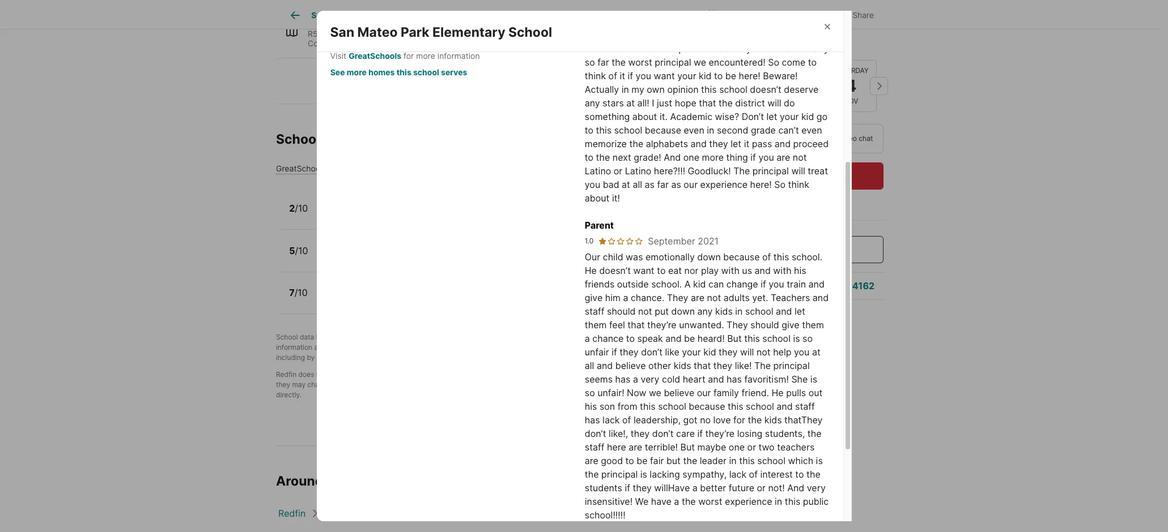 Task type: describe. For each thing, give the bounding box(es) containing it.
0 vertical spatial here!
[[739, 70, 761, 82]]

kid left go
[[801, 111, 814, 122]]

1 vertical spatial believe
[[664, 388, 695, 399]]

train
[[787, 279, 806, 290]]

first
[[367, 344, 380, 352]]

property details tab
[[412, 2, 497, 29]]

school inside first step, and conduct their own investigation to determine their desired schools or school districts, including by contacting and visiting the schools themselves.
[[637, 344, 658, 352]]

not inside school service boundaries are intended to be used as a reference only; they may change and are not
[[359, 381, 370, 390]]

to left the eat at the right
[[657, 265, 666, 277]]

park
[[401, 24, 429, 40]]

mateo-
[[512, 0, 540, 5]]

san mateo park elementary school element
[[330, 11, 566, 41]]

information inside , a nonprofit organization. redfin recommends buyers and renters use greatschools information and ratings as a
[[276, 344, 312, 352]]

2 horizontal spatial has
[[727, 374, 742, 385]]

/10 for 2 /10
[[295, 203, 308, 215]]

district inside 'december 2021 bullying is very rampant everywhere but this school tolerates it! the principal here is a very cold hearted lady so far the worst principal we encountered! so come to think of it if you want your kid to be here! beware! actually in my own opinion this school doesn't deserve any stars at all! i just hope that the district will do something about it. academic wise? don't let your kid go to this school because even in second grade can't even memorize the alphabets and they let it pass and proceed to the next grade! and one more thing if you are not latino or latino here?!!! goodluck! the principal will treat you bad at all as far as our experience here! so think about it!'
[[735, 97, 765, 109]]

next
[[613, 152, 631, 163]]

0 vertical spatial it
[[620, 70, 625, 82]]

1 vertical spatial should
[[751, 320, 779, 331]]

kid down heard!
[[704, 347, 716, 358]]

pulls
[[786, 388, 806, 399]]

alphabets
[[646, 138, 688, 150]]

be down unwanted.
[[684, 333, 695, 345]]

is down everywhere
[[716, 43, 723, 54]]

and down can't
[[775, 138, 791, 150]]

not left help
[[757, 347, 771, 358]]

they down use
[[620, 347, 639, 358]]

cold inside our child was emotionally down because of this school. he doesn't want to eat nor play with us and with his friends outside school. a kid can change if you train and give him a chance. they are not adults yet. teachers and staff should not put down any kids in school and let them feel that they're unwanted. they should give them a chance to speak and be heard! but this school is so unfair if they don't like your kid they will not help you at all and believe other kids that they like! the principal seems has a very cold heart and has favoritism! she is so unfair! now we believe our family friend. he pulls out his son from this school because this school and staff has lack of leadership, got no love for the kids thatthey don't like!, they don't care if they're losing students, the staff here are terrible! but maybe one or two teachers are good to be fair but the leader in this school which is the principal is lacking sympathy, lack of interest to the students if they willhave a better future or not! and very insensitive! we have a the worst experience in this public school!!!!!
[[662, 374, 680, 385]]

not down chance.
[[638, 306, 652, 317]]

1 horizontal spatial far
[[657, 179, 669, 190]]

1 vertical spatial your
[[780, 111, 799, 122]]

family
[[714, 388, 739, 399]]

to left 'speak'
[[626, 333, 635, 345]]

elementary
[[432, 24, 505, 40]]

1 horizontal spatial give
[[782, 320, 800, 331]]

let inside our child was emotionally down because of this school. he doesn't want to eat nor play with us and with his friends outside school. a kid can change if you train and give him a chance. they are not adults yet. teachers and staff should not put down any kids in school and let them feel that they're unwanted. they should give them a chance to speak and be heard! but this school is so unfair if they don't like your kid they will not help you at all and believe other kids that they like! the principal seems has a very cold heart and has favoritism! she is so unfair! now we believe our family friend. he pulls out his son from this school because this school and staff has lack of leadership, got no love for the kids thatthey don't like!, they don't care if they're losing students, the staff here are terrible! but maybe one or two teachers are good to be fair but the leader in this school which is the principal is lacking sympathy, lack of interest to the students if they willhave a better future or not! and very insensitive! we have a the worst experience in this public school!!!!!
[[795, 306, 805, 317]]

0 horizontal spatial his
[[585, 401, 597, 413]]

the up sympathy,
[[683, 456, 697, 467]]

and up seems on the right of page
[[597, 360, 613, 372]]

permitted:
[[325, 29, 364, 39]]

kid down go
[[699, 70, 712, 82]]

to right good
[[626, 456, 634, 467]]

1 horizontal spatial they
[[727, 320, 748, 331]]

experience inside our child was emotionally down because of this school. he doesn't want to eat nor play with us and with his friends outside school. a kid can change if you train and give him a chance. they are not adults yet. teachers and staff should not put down any kids in school and let them feel that they're unwanted. they should give them a chance to speak and be heard! but this school is so unfair if they don't like your kid they will not help you at all and believe other kids that they like! the principal seems has a very cold heart and has favoritism! she is so unfair! now we believe our family friend. he pulls out his son from this school because this school and staff has lack of leadership, got no love for the kids thatthey don't like!, they don't care if they're losing students, the staff here are terrible! but maybe one or two teachers are good to be fair but the leader in this school which is the principal is lacking sympathy, lack of interest to the students if they willhave a better future or not! and very insensitive! we have a the worst experience in this public school!!!!!
[[725, 496, 772, 508]]

that inside 'december 2021 bullying is very rampant everywhere but this school tolerates it! the principal here is a very cold hearted lady so far the worst principal we encountered! so come to think of it if you want your kid to be here! beware! actually in my own opinion this school doesn't deserve any stars at all! i just hope that the district will do something about it. academic wise? don't let your kid go to this school because even in second grade can't even memorize the alphabets and they let it pass and proceed to the next grade! and one more thing if you are not latino or latino here?!!! goodluck! the principal will treat you bad at all as far as our experience here! so think about it!'
[[699, 97, 716, 109]]

principal down good
[[601, 469, 638, 481]]

you down pass
[[759, 152, 774, 163]]

0 vertical spatial he
[[585, 265, 597, 277]]

organization.
[[447, 333, 489, 342]]

can
[[709, 279, 724, 290]]

if right 'care'
[[698, 428, 703, 440]]

1 horizontal spatial schools
[[602, 344, 627, 352]]

of up question on the bottom of the page
[[762, 252, 771, 263]]

thursday
[[721, 66, 757, 75]]

own inside 'december 2021 bullying is very rampant everywhere but this school tolerates it! the principal here is a very cold hearted lady so far the worst principal we encountered! so come to think of it if you want your kid to be here! beware! actually in my own opinion this school doesn't deserve any stars at all! i just hope that the district will do something about it. academic wise? don't let your kid go to this school because even in second grade can't even memorize the alphabets and they let it pass and proceed to the next grade! and one more thing if you are not latino or latino here?!!! goodluck! the principal will treat you bad at all as far as our experience here! so think about it!'
[[647, 84, 665, 95]]

and up family
[[708, 374, 724, 385]]

at inside our child was emotionally down because of this school. he doesn't want to eat nor play with us and with his friends outside school. a kid can change if you train and give him a chance. they are not adults yet. teachers and staff should not put down any kids in school and let them feel that they're unwanted. they should give them a chance to speak and be heard! but this school is so unfair if they don't like your kid they will not help you at all and believe other kids that they like! the principal seems has a very cold heart and has favoritism! she is so unfair! now we believe our family friend. he pulls out his son from this school because this school and staff has lack of leadership, got no love for the kids thatthey don't like!, they don't care if they're losing students, the staff here are terrible! but maybe one or two teachers are good to be fair but the leader in this school which is the principal is lacking sympathy, lack of interest to the students if they willhave a better future or not! and very insensitive! we have a the worst experience in this public school!!!!!
[[812, 347, 821, 358]]

like
[[665, 347, 680, 358]]

1 vertical spatial here!
[[750, 179, 772, 190]]

will inside our child was emotionally down because of this school. he doesn't want to eat nor play with us and with his friends outside school. a kid can change if you train and give him a chance. they are not adults yet. teachers and staff should not put down any kids in school and let them feel that they're unwanted. they should give them a chance to speak and be heard! but this school is so unfair if they don't like your kid they will not help you at all and believe other kids that they like! the principal seems has a very cold heart and has favoritism! she is so unfair! now we believe our family friend. he pulls out his son from this school because this school and staff has lack of leadership, got no love for the kids thatthey don't like!, they don't care if they're losing students, the staff here are terrible! but maybe one or two teachers are good to be fair but the leader in this school which is the principal is lacking sympathy, lack of interest to the students if they willhave a better future or not! and very insensitive! we have a the worst experience in this public school!!!!!
[[740, 347, 754, 358]]

and down ,
[[400, 344, 412, 352]]

of down the from
[[622, 415, 631, 426]]

pass
[[752, 138, 772, 150]]

ratings
[[328, 344, 350, 352]]

in left my
[[622, 84, 629, 95]]

0 vertical spatial staff
[[585, 306, 605, 317]]

2 vertical spatial that
[[694, 360, 711, 372]]

they left like!
[[714, 360, 733, 372]]

&
[[528, 10, 533, 20]]

(650)
[[804, 281, 830, 292]]

1 horizontal spatial it
[[744, 138, 750, 150]]

and down academic
[[691, 138, 707, 150]]

this up like!
[[744, 333, 760, 345]]

as inside school service boundaries are intended to be used as a reference only; they may change and are not
[[619, 371, 626, 379]]

this down family
[[728, 401, 743, 413]]

0 horizontal spatial schools
[[404, 354, 429, 362]]

schools tab
[[587, 2, 644, 29]]

doesn't inside our child was emotionally down because of this school. he doesn't want to eat nor play with us and with his friends outside school. a kid can change if you train and give him a chance. they are not adults yet. teachers and staff should not put down any kids in school and let them feel that they're unwanted. they should give them a chance to speak and be heard! but this school is so unfair if they don't like your kid they will not help you at all and believe other kids that they like! the principal seems has a very cold heart and has favoritism! she is so unfair! now we believe our family friend. he pulls out his son from this school because this school and staff has lack of leadership, got no love for the kids thatthey don't like!, they don't care if they're losing students, the staff here are terrible! but maybe one or two teachers are good to be fair but the leader in this school which is the principal is lacking sympathy, lack of interest to the students if they willhave a better future or not! and very insensitive! we have a the worst experience in this public school!!!!!
[[599, 265, 631, 277]]

by inside first step, and conduct their own investigation to determine their desired schools or school districts, including by contacting and visiting the schools themselves.
[[307, 354, 315, 362]]

0 vertical spatial it!
[[625, 43, 633, 54]]

come
[[782, 57, 806, 68]]

4
[[846, 76, 857, 96]]

adults
[[724, 292, 750, 304]]

december 2021 bullying is very rampant everywhere but this school tolerates it! the principal here is a very cold hearted lady so far the worst principal we encountered! so come to think of it if you want your kid to be here! beware! actually in my own opinion this school doesn't deserve any stars at all! i just hope that the district will do something about it. academic wise? don't let your kid go to this school because even in second grade can't even memorize the alphabets and they let it pass and proceed to the next grade! and one more thing if you are not latino or latino here?!!! goodluck! the principal will treat you bad at all as far as our experience here! so think about it!
[[585, 13, 829, 204]]

greatschools up 2 /10
[[276, 164, 326, 173]]

1 vertical spatial so
[[803, 333, 813, 345]]

they up we
[[633, 483, 652, 494]]

favorite
[[722, 10, 752, 20]]

they right like!,
[[631, 428, 650, 440]]

school service boundaries are intended to be used as a reference only; they may change and are not
[[276, 371, 682, 390]]

greatschools up step,
[[363, 333, 406, 342]]

1 vertical spatial he
[[772, 388, 784, 399]]

schools inside tab
[[600, 10, 631, 20]]

is right data
[[316, 333, 321, 342]]

you right help
[[794, 347, 810, 358]]

sale
[[509, 10, 525, 20]]

0 vertical spatial far
[[598, 57, 609, 68]]

eligibility,
[[549, 381, 579, 390]]

nor
[[685, 265, 699, 277]]

a up now
[[633, 374, 638, 385]]

one inside 'december 2021 bullying is very rampant everywhere but this school tolerates it! the principal here is a very cold hearted lady so far the worst principal we encountered! so come to think of it if you want your kid to be here! beware! actually in my own opinion this school doesn't deserve any stars at all! i just hope that the district will do something about it. academic wise? don't let your kid go to this school because even in second grade can't even memorize the alphabets and they let it pass and proceed to the next grade! and one more thing if you are not latino or latino here?!!! goodluck! the principal will treat you bad at all as far as our experience here! so think about it!'
[[683, 152, 700, 163]]

are down endorse
[[347, 381, 357, 390]]

to down lady
[[808, 57, 817, 68]]

2 vertical spatial because
[[689, 401, 725, 413]]

tab list containing search
[[276, 0, 653, 29]]

all inside our child was emotionally down because of this school. he doesn't want to eat nor play with us and with his friends outside school. a kid can change if you train and give him a chance. they are not adults yet. teachers and staff should not put down any kids in school and let them feel that they're unwanted. they should give them a chance to speak and be heard! but this school is so unfair if they don't like your kid they will not help you at all and believe other kids that they like! the principal seems has a very cold heart and has favoritism! she is so unfair! now we believe our family friend. he pulls out his son from this school because this school and staff has lack of leadership, got no love for the kids thatthey don't like!, they don't care if they're losing students, the staff here are terrible! but maybe one or two teachers are good to be fair but the leader in this school which is the principal is lacking sympathy, lack of interest to the students if they willhave a better future or not! and very insensitive! we have a the worst experience in this public school!!!!!
[[585, 360, 594, 372]]

greatschools inside san mateo park elementary school dialog
[[349, 51, 401, 61]]

a up adults in the right bottom of the page
[[737, 281, 742, 292]]

0 horizontal spatial has
[[585, 415, 600, 426]]

go
[[817, 111, 828, 122]]

child
[[603, 252, 623, 263]]

/10 for 5 /10
[[295, 245, 308, 257]]

0 horizontal spatial home
[[354, 474, 389, 490]]

0 vertical spatial should
[[607, 306, 636, 317]]

go tour this home
[[706, 41, 820, 57]]

tour in person option
[[706, 124, 789, 154]]

us
[[742, 265, 752, 277]]

and up redfin does not endorse or guarantee this information.
[[353, 354, 365, 362]]

very up encountered!
[[733, 43, 752, 54]]

hope
[[675, 97, 697, 109]]

0 vertical spatial they're
[[647, 320, 677, 331]]

of inside 'december 2021 bullying is very rampant everywhere but this school tolerates it! the principal here is a very cold hearted lady so far the worst principal we encountered! so come to think of it if you want your kid to be here! beware! actually in my own opinion this school doesn't deserve any stars at all! i just hope that the district will do something about it. academic wise? don't let your kid go to this school because even in second grade can't even memorize the alphabets and they let it pass and proceed to the next grade! and one more thing if you are not latino or latino here?!!! goodluck! the principal will treat you bad at all as far as our experience here! so think about it!'
[[609, 70, 617, 82]]

, a nonprofit organization. redfin recommends buyers and renters use greatschools information and ratings as a
[[276, 333, 676, 352]]

in down adults in the right bottom of the page
[[735, 306, 743, 317]]

1 vertical spatial because
[[724, 252, 760, 263]]

commercial
[[308, 39, 352, 48]]

principal down principal
[[655, 57, 691, 68]]

0 horizontal spatial they
[[667, 292, 688, 304]]

interest
[[760, 469, 793, 481]]

schedule
[[764, 171, 805, 182]]

2 even from the left
[[802, 125, 822, 136]]

1 horizontal spatial home
[[784, 41, 820, 57]]

directly.
[[276, 391, 302, 400]]

1 vertical spatial the
[[734, 165, 750, 177]]

0 horizontal spatial for
[[404, 51, 414, 61]]

the inside our child was emotionally down because of this school. he doesn't want to eat nor play with us and with his friends outside school. a kid can change if you train and give him a chance. they are not adults yet. teachers and staff should not put down any kids in school and let them feel that they're unwanted. they should give them a chance to speak and be heard! but this school is so unfair if they don't like your kid they will not help you at all and believe other kids that they like! the principal seems has a very cold heart and has favoritism! she is so unfair! now we believe our family friend. he pulls out his son from this school because this school and staff has lack of leadership, got no love for the kids thatthey don't like!, they don't care if they're losing students, the staff here are terrible! but maybe one or two teachers are good to be fair but the leader in this school which is the principal is lacking sympathy, lack of interest to the students if they willhave a better future or not! and very insensitive! we have a the worst experience in this public school!!!!!
[[754, 360, 771, 372]]

and down (650)
[[813, 292, 829, 304]]

multi-
[[468, 29, 490, 39]]

0 vertical spatial down
[[697, 252, 721, 263]]

1 vertical spatial at
[[622, 179, 630, 190]]

0 horizontal spatial think
[[585, 70, 606, 82]]

everywhere
[[690, 29, 740, 41]]

1 vertical spatial 2
[[289, 203, 295, 215]]

school up help
[[763, 333, 791, 345]]

0 vertical spatial at
[[627, 97, 635, 109]]

bad
[[603, 179, 619, 190]]

school inside school service boundaries are intended to be used as a reference only; they may change and are not
[[454, 371, 476, 379]]

1 horizontal spatial but
[[727, 333, 742, 345]]

to inside guaranteed to be accurate. to verify school enrollment eligibility, contact the school district directly.
[[410, 381, 417, 390]]

nov for 4
[[844, 97, 858, 105]]

the up losing
[[748, 415, 762, 426]]

not inside 'december 2021 bullying is very rampant everywhere but this school tolerates it! the principal here is a very cold hearted lady so far the worst principal we encountered! so come to think of it if you want your kid to be here! beware! actually in my own opinion this school doesn't deserve any stars at all! i just hope that the district will do something about it. academic wise? don't let your kid go to this school because even in second grade can't even memorize the alphabets and they let it pass and proceed to the next grade! and one more thing if you are not latino or latino here?!!! goodluck! the principal will treat you bad at all as far as our experience here! so think about it!'
[[793, 152, 807, 163]]

or inside first step, and conduct their own investigation to determine their desired schools or school districts, including by contacting and visiting the schools themselves.
[[629, 344, 635, 352]]

san for mateo
[[330, 24, 354, 40]]

are up enrollment
[[541, 371, 551, 379]]

0 horizontal spatial more
[[347, 67, 367, 77]]

start an offer button
[[706, 236, 884, 264]]

any inside our child was emotionally down because of this school. he doesn't want to eat nor play with us and with his friends outside school. a kid can change if you train and give him a chance. they are not adults yet. teachers and staff should not put down any kids in school and let them feel that they're unwanted. they should give them a chance to speak and be heard! but this school is so unfair if they don't like your kid they will not help you at all and believe other kids that they like! the principal seems has a very cold heart and has favoritism! she is so unfair! now we believe our family friend. he pulls out his son from this school because this school and staff has lack of leadership, got no love for the kids thatthey don't like!, they don't care if they're losing students, the staff here are terrible! but maybe one or two teachers are good to be fair but the leader in this school which is the principal is lacking sympathy, lack of interest to the students if they willhave a better future or not! and very insensitive! we have a the worst experience in this public school!!!!!
[[698, 306, 713, 317]]

want inside 'december 2021 bullying is very rampant everywhere but this school tolerates it! the principal here is a very cold hearted lady so far the worst principal we encountered! so come to think of it if you want your kid to be here! beware! actually in my own opinion this school doesn't deserve any stars at all! i just hope that the district will do something about it. academic wise? don't let your kid go to this school because even in second grade can't even memorize the alphabets and they let it pass and proceed to the next grade! and one more thing if you are not latino or latino here?!!! goodluck! the principal will treat you bad at all as far as our experience here! so think about it!'
[[654, 70, 675, 82]]

september
[[648, 236, 695, 247]]

0 vertical spatial so
[[768, 57, 779, 68]]

foster
[[540, 0, 565, 5]]

is down schools tab
[[621, 29, 628, 41]]

leadership,
[[634, 415, 681, 426]]

in down not!
[[775, 496, 782, 508]]

greatschools inside , a nonprofit organization. redfin recommends buyers and renters use greatschools information and ratings as a
[[633, 333, 676, 342]]

the up wise?
[[719, 97, 733, 109]]

to inside school service boundaries are intended to be used as a reference only; they may change and are not
[[583, 371, 589, 379]]

is right which
[[816, 456, 823, 467]]

property
[[424, 10, 457, 20]]

is left lacking
[[640, 469, 647, 481]]

don't up terrible!
[[652, 428, 674, 440]]

a inside 'december 2021 bullying is very rampant everywhere but this school tolerates it! the principal here is a very cold hearted lady so far the worst principal we encountered! so come to think of it if you want your kid to be here! beware! actually in my own opinion this school doesn't deserve any stars at all! i just hope that the district will do something about it. academic wise? don't let your kid go to this school because even in second grade can't even memorize the alphabets and they let it pass and proceed to the next grade! and one more thing if you are not latino or latino here?!!! goodluck! the principal will treat you bad at all as far as our experience here! so think about it!'
[[725, 43, 730, 54]]

1 horizontal spatial has
[[615, 374, 631, 385]]

a up unfair
[[585, 333, 590, 345]]

1 vertical spatial staff
[[795, 401, 815, 413]]

2 horizontal spatial will
[[792, 165, 805, 177]]

friend.
[[742, 388, 769, 399]]

was
[[626, 252, 643, 263]]

5
[[289, 245, 295, 257]]

this right opinion
[[701, 84, 717, 95]]

school down friend.
[[746, 401, 774, 413]]

and down pulls
[[777, 401, 793, 413]]

1 horizontal spatial lack
[[729, 469, 747, 481]]

the down tolerates
[[612, 57, 626, 68]]

2 vertical spatial so
[[585, 388, 595, 399]]

0 horizontal spatial schools
[[276, 131, 327, 147]]

0 vertical spatial the
[[636, 43, 652, 54]]

principal down pass
[[753, 165, 789, 177]]

son
[[600, 401, 615, 413]]

and up desired
[[580, 333, 593, 342]]

doesn't inside 'december 2021 bullying is very rampant everywhere but this school tolerates it! the principal here is a very cold hearted lady so far the worst principal we encountered! so come to think of it if you want your kid to be here! beware! actually in my own opinion this school doesn't deserve any stars at all! i just hope that the district will do something about it. academic wise? don't let your kid go to this school because even in second grade can't even memorize the alphabets and they let it pass and proceed to the next grade! and one more thing if you are not latino or latino here?!!! goodluck! the principal will treat you bad at all as far as our experience here! so think about it!'
[[750, 84, 782, 95]]

2 latino from the left
[[625, 165, 652, 177]]

school down thursday
[[719, 84, 748, 95]]

1 with from the left
[[721, 265, 740, 277]]

and inside our child was emotionally down because of this school. he doesn't want to eat nor play with us and with his friends outside school. a kid can change if you train and give him a chance. they are not adults yet. teachers and staff should not put down any kids in school and let them feel that they're unwanted. they should give them a chance to speak and be heard! but this school is so unfair if they don't like your kid they will not help you at all and believe other kids that they like! the principal seems has a very cold heart and has favoritism! she is so unfair! now we believe our family friend. he pulls out his son from this school because this school and staff has lack of leadership, got no love for the kids thatthey don't like!, they don't care if they're losing students, the staff here are terrible! but maybe one or two teachers are good to be fair but the leader in this school which is the principal is lacking sympathy, lack of interest to the students if they willhave a better future or not! and very insensitive! we have a the worst experience in this public school!!!!!
[[787, 483, 805, 494]]

chance
[[593, 333, 624, 345]]

this left an
[[774, 252, 789, 263]]

1 horizontal spatial about
[[632, 111, 657, 122]]

and up like
[[666, 333, 682, 345]]

but inside our child was emotionally down because of this school. he doesn't want to eat nor play with us and with his friends outside school. a kid can change if you train and give him a chance. they are not adults yet. teachers and staff should not put down any kids in school and let them feel that they're unwanted. they should give them a chance to speak and be heard! but this school is so unfair if they don't like your kid they will not help you at all and believe other kids that they like! the principal seems has a very cold heart and has favoritism! she is so unfair! now we believe our family friend. he pulls out his son from this school because this school and staff has lack of leadership, got no love for the kids thatthey don't like!, they don't care if they're losing students, the staff here are terrible! but maybe one or two teachers are good to be fair but the leader in this school which is the principal is lacking sympathy, lack of interest to the students if they willhave a better future or not! and very insensitive! we have a the worst experience in this public school!!!!!
[[667, 456, 681, 467]]

0 horizontal spatial kids
[[674, 360, 691, 372]]

all!
[[637, 97, 649, 109]]

1 them from the left
[[585, 320, 607, 331]]

2 vertical spatial staff
[[585, 442, 605, 453]]

and down the teachers
[[776, 306, 792, 317]]

unfair!
[[598, 388, 624, 399]]

in inside "tour in person" option
[[747, 134, 753, 143]]

kid right the a
[[693, 279, 706, 290]]

rampant
[[652, 29, 687, 41]]

grade
[[751, 125, 776, 136]]

0 vertical spatial will
[[768, 97, 781, 109]]

a inside school service boundaries are intended to be used as a reference only; they may change and are not
[[628, 371, 632, 379]]

they inside school service boundaries are intended to be used as a reference only; they may change and are not
[[276, 381, 290, 390]]

and inside 'december 2021 bullying is very rampant everywhere but this school tolerates it! the principal here is a very cold hearted lady so far the worst principal we encountered! so come to think of it if you want your kid to be here! beware! actually in my own opinion this school doesn't deserve any stars at all! i just hope that the district will do something about it. academic wise? don't let your kid go to this school because even in second grade can't even memorize the alphabets and they let it pass and proceed to the next grade! and one more thing if you are not latino or latino here?!!! goodluck! the principal will treat you bad at all as far as our experience here! so think about it!'
[[664, 152, 681, 163]]

2 their from the left
[[560, 344, 574, 352]]

if up my
[[628, 70, 633, 82]]

experience inside 'december 2021 bullying is very rampant everywhere but this school tolerates it! the principal here is a very cold hearted lady so far the worst principal we encountered! so come to think of it if you want your kid to be here! beware! actually in my own opinion this school doesn't deserve any stars at all! i just hope that the district will do something about it. academic wise? don't let your kid go to this school because even in second grade can't even memorize the alphabets and they let it pass and proceed to the next grade! and one more thing if you are not latino or latino here?!!! goodluck! the principal will treat you bad at all as far as our experience here! so think about it!'
[[700, 179, 748, 190]]

2 horizontal spatial kids
[[765, 415, 782, 426]]

like!,
[[609, 428, 628, 440]]

a right ,
[[410, 333, 414, 342]]

school left data
[[276, 333, 298, 342]]

are inside 'december 2021 bullying is very rampant everywhere but this school tolerates it! the principal here is a very cold hearted lady so far the worst principal we encountered! so come to think of it if you want your kid to be here! beware! actually in my own opinion this school doesn't deserve any stars at all! i just hope that the district will do something about it. academic wise? don't let your kid go to this school because even in second grade can't even memorize the alphabets and they let it pass and proceed to the next grade! and one more thing if you are not latino or latino here?!!! goodluck! the principal will treat you bad at all as far as our experience here! so think about it!'
[[777, 152, 790, 163]]

1 horizontal spatial his
[[794, 265, 806, 277]]

accurate.
[[429, 381, 459, 390]]

are left terrible!
[[629, 442, 642, 453]]

school down visit greatschools for more information
[[413, 67, 439, 77]]

school down service
[[491, 381, 512, 390]]

you up the teachers
[[769, 279, 784, 290]]

the up grade!
[[629, 138, 644, 150]]

it.
[[660, 111, 668, 122]]

favoritism!
[[745, 374, 789, 385]]

1 horizontal spatial more
[[416, 51, 435, 61]]

him
[[605, 292, 621, 304]]

redfin for redfin
[[278, 508, 306, 520]]

cold inside 'december 2021 bullying is very rampant everywhere but this school tolerates it! the principal here is a very cold hearted lady so far the worst principal we encountered! so come to think of it if you want your kid to be here! beware! actually in my own opinion this school doesn't deserve any stars at all! i just hope that the district will do something about it. academic wise? don't let your kid go to this school because even in second grade can't even memorize the alphabets and they let it pass and proceed to the next grade! and one more thing if you are not latino or latino here?!!! goodluck! the principal will treat you bad at all as far as our experience here! so think about it!'
[[754, 43, 772, 54]]

is up she
[[793, 333, 800, 345]]

don't left like!,
[[585, 428, 606, 440]]

video
[[839, 134, 857, 143]]

a left first
[[362, 344, 365, 352]]

this left public
[[785, 496, 801, 508]]

students
[[585, 483, 622, 494]]

1 horizontal spatial they're
[[705, 428, 735, 440]]

own inside first step, and conduct their own investigation to determine their desired schools or school districts, including by contacting and visiting the schools themselves.
[[459, 344, 472, 352]]

a down sympathy,
[[693, 483, 698, 494]]

any inside 'december 2021 bullying is very rampant everywhere but this school tolerates it! the principal here is a very cold hearted lady so far the worst principal we encountered! so come to think of it if you want your kid to be here! beware! actually in my own opinion this school doesn't deserve any stars at all! i just hope that the district will do something about it. academic wise? don't let your kid go to this school because even in second grade can't even memorize the alphabets and they let it pass and proceed to the next grade! and one more thing if you are not latino or latino here?!!! goodluck! the principal will treat you bad at all as far as our experience here! so think about it!'
[[585, 97, 600, 109]]

the down which
[[807, 469, 821, 481]]

your inside our child was emotionally down because of this school. he doesn't want to eat nor play with us and with his friends outside school. a kid can change if you train and give him a chance. they are not adults yet. teachers and staff should not put down any kids in school and let them feel that they're unwanted. they should give them a chance to speak and be heard! but this school is so unfair if they don't like your kid they will not help you at all and believe other kids that they like! the principal seems has a very cold heart and has favoritism! she is so unfair! now we believe our family friend. he pulls out his son from this school because this school and staff has lack of leadership, got no love for the kids thatthey don't like!, they don't care if they're losing students, the staff here are terrible! but maybe one or two teachers are good to be fair but the leader in this school which is the principal is lacking sympathy, lack of interest to the students if they willhave a better future or not! and very insensitive! we have a the worst experience in this public school!!!!!
[[682, 347, 701, 358]]

and up contacting
[[314, 344, 326, 352]]

1 vertical spatial think
[[788, 179, 809, 190]]

0 horizontal spatial believe
[[615, 360, 646, 372]]

lacking
[[650, 469, 680, 481]]

1 latino from the left
[[585, 165, 611, 177]]

the down willhave
[[682, 496, 696, 508]]

to inside first step, and conduct their own investigation to determine their desired schools or school districts, including by contacting and visiting the schools themselves.
[[517, 344, 523, 352]]

school down two
[[757, 456, 786, 467]]

this right around
[[326, 474, 351, 490]]

is up out at the bottom of the page
[[811, 374, 817, 385]]

step,
[[382, 344, 398, 352]]

used
[[601, 371, 617, 379]]

school data is provided by greatschools
[[276, 333, 406, 342]]

if right 'thing'
[[751, 152, 756, 163]]

1 horizontal spatial kids
[[715, 306, 733, 317]]

1 horizontal spatial let
[[767, 111, 777, 122]]

so inside 'december 2021 bullying is very rampant everywhere but this school tolerates it! the principal here is a very cold hearted lady so far the worst principal we encountered! so come to think of it if you want your kid to be here! beware! actually in my own opinion this school doesn't deserve any stars at all! i just hope that the district will do something about it. academic wise? don't let your kid go to this school because even in second grade can't even memorize the alphabets and they let it pass and proceed to the next grade! and one more thing if you are not latino or latino here?!!! goodluck! the principal will treat you bad at all as far as our experience here! so think about it!'
[[585, 57, 595, 68]]

ask a question link
[[718, 281, 783, 292]]

got
[[683, 415, 698, 426]]

like!
[[735, 360, 752, 372]]

share button
[[827, 3, 884, 26]]

an
[[790, 244, 801, 256]]

this left come
[[757, 41, 781, 57]]

more inside 'december 2021 bullying is very rampant everywhere but this school tolerates it! the principal here is a very cold hearted lady so far the worst principal we encountered! so come to think of it if you want your kid to be here! beware! actually in my own opinion this school doesn't deserve any stars at all! i just hope that the district will do something about it. academic wise? don't let your kid go to this school because even in second grade can't even memorize the alphabets and they let it pass and proceed to the next grade! and one more thing if you are not latino or latino here?!!! goodluck! the principal will treat you bad at all as far as our experience here! so think about it!'
[[702, 152, 724, 163]]

the up students
[[585, 469, 599, 481]]

the inside first step, and conduct their own investigation to determine their desired schools or school districts, including by contacting and visiting the schools themselves.
[[391, 354, 402, 362]]

sale & tax history
[[509, 10, 575, 20]]

school down reference
[[620, 381, 641, 390]]

nov for 2
[[732, 97, 746, 105]]

stars
[[603, 97, 624, 109]]

lady
[[811, 43, 829, 54]]

sympathy,
[[683, 469, 727, 481]]

not right 'does'
[[316, 371, 327, 379]]

favorite button
[[697, 3, 762, 26]]

don't down 'speak'
[[641, 347, 663, 358]]

offer
[[803, 244, 824, 256]]

redfin link
[[278, 508, 306, 520]]

memorize
[[585, 138, 627, 150]]

or down losing
[[747, 442, 756, 453]]

very left rampant
[[630, 29, 649, 41]]

want inside our child was emotionally down because of this school. he doesn't want to eat nor play with us and with his friends outside school. a kid can change if you train and give him a chance. they are not adults yet. teachers and staff should not put down any kids in school and let them feel that they're unwanted. they should give them a chance to speak and be heard! but this school is so unfair if they don't like your kid they will not help you at all and believe other kids that they like! the principal seems has a very cold heart and has favoritism! she is so unfair! now we believe our family friend. he pulls out his son from this school because this school and staff has lack of leadership, got no love for the kids thatthey don't like!, they don't care if they're losing students, the staff here are terrible! but maybe one or two teachers are good to be fair but the leader in this school which is the principal is lacking sympathy, lack of interest to the students if they willhave a better future or not! and very insensitive! we have a the worst experience in this public school!!!!!
[[633, 265, 655, 277]]

public
[[803, 496, 829, 508]]

teachers
[[777, 442, 815, 453]]

not down the can
[[707, 292, 721, 304]]

5 /10
[[289, 245, 308, 257]]

play
[[701, 265, 719, 277]]



Task type: locate. For each thing, give the bounding box(es) containing it.
do
[[784, 97, 795, 109]]

school!!!!!
[[585, 510, 626, 521]]

tour for schedule
[[808, 171, 826, 182]]

tour via video chat
[[812, 134, 873, 143]]

let up grade
[[767, 111, 777, 122]]

0 horizontal spatial far
[[598, 57, 609, 68]]

1 vertical spatial so
[[774, 179, 786, 190]]

you left "bad"
[[585, 179, 600, 190]]

516-
[[832, 281, 852, 292]]

0 horizontal spatial one
[[683, 152, 700, 163]]

1 vertical spatial about
[[585, 193, 610, 204]]

1 nov from the left
[[732, 97, 746, 105]]

1 vertical spatial school.
[[651, 279, 682, 290]]

the down rampant
[[636, 43, 652, 54]]

2
[[734, 76, 744, 96], [289, 203, 295, 215]]

0 horizontal spatial it!
[[612, 193, 620, 204]]

property details
[[424, 10, 484, 20]]

1 vertical spatial schools
[[276, 131, 327, 147]]

next image
[[870, 77, 888, 95]]

search link
[[289, 9, 339, 22]]

,
[[406, 333, 408, 342]]

2 them from the left
[[802, 320, 824, 331]]

via
[[828, 134, 838, 143]]

0 horizontal spatial district
[[643, 381, 665, 390]]

0 horizontal spatial information
[[276, 344, 312, 352]]

or inside 'december 2021 bullying is very rampant everywhere but this school tolerates it! the principal here is a very cold hearted lady so far the worst principal we encountered! so come to think of it if you want your kid to be here! beware! actually in my own opinion this school doesn't deserve any stars at all! i just hope that the district will do something about it. academic wise? don't let your kid go to this school because even in second grade can't even memorize the alphabets and they let it pass and proceed to the next grade! and one more thing if you are not latino or latino here?!!! goodluck! the principal will treat you bad at all as far as our experience here! so think about it!'
[[614, 165, 623, 177]]

our down heart
[[697, 388, 711, 399]]

0 horizontal spatial the
[[636, 43, 652, 54]]

tour for tour in person
[[730, 134, 745, 143]]

1 vertical spatial worst
[[698, 496, 722, 508]]

the down the thatthey at the bottom of the page
[[808, 428, 822, 440]]

one up goodluck!
[[683, 152, 700, 163]]

thatthey
[[785, 415, 823, 426]]

1 even from the left
[[684, 125, 704, 136]]

your right like
[[682, 347, 701, 358]]

desired
[[576, 344, 600, 352]]

and right train
[[809, 279, 825, 290]]

0 vertical spatial think
[[585, 70, 606, 82]]

2 vertical spatial your
[[682, 347, 701, 358]]

so
[[585, 57, 595, 68], [803, 333, 813, 345], [585, 388, 595, 399]]

kids up students, at the right of the page
[[765, 415, 782, 426]]

for up losing
[[734, 415, 745, 426]]

history
[[549, 10, 575, 20]]

0 vertical spatial here
[[694, 43, 713, 54]]

have
[[651, 496, 672, 508]]

your down do
[[780, 111, 799, 122]]

our inside 'december 2021 bullying is very rampant everywhere but this school tolerates it! the principal here is a very cold hearted lady so far the worst principal we encountered! so come to think of it if you want your kid to be here! beware! actually in my own opinion this school doesn't deserve any stars at all! i just hope that the district will do something about it. academic wise? don't let your kid go to this school because even in second grade can't even memorize the alphabets and they let it pass and proceed to the next grade! and one more thing if you are not latino or latino here?!!! goodluck! the principal will treat you bad at all as far as our experience here! so think about it!'
[[684, 179, 698, 190]]

own down 'organization.'
[[459, 344, 472, 352]]

determine
[[525, 344, 558, 352]]

0 vertical spatial /10
[[295, 203, 308, 215]]

if
[[628, 70, 633, 82], [751, 152, 756, 163], [761, 279, 766, 290], [612, 347, 617, 358], [698, 428, 703, 440], [625, 483, 630, 494]]

cold left hearted
[[754, 43, 772, 54]]

2 vertical spatial more
[[702, 152, 724, 163]]

information
[[438, 51, 480, 61], [276, 344, 312, 352]]

school down &
[[508, 24, 552, 40]]

by
[[353, 333, 361, 342], [307, 354, 315, 362]]

they down adults in the right bottom of the page
[[727, 320, 748, 331]]

be inside 'december 2021 bullying is very rampant everywhere but this school tolerates it! the principal here is a very cold hearted lady so far the worst principal we encountered! so come to think of it if you want your kid to be here! beware! actually in my own opinion this school doesn't deserve any stars at all! i just hope that the district will do something about it. academic wise? don't let your kid go to this school because even in second grade can't even memorize the alphabets and they let it pass and proceed to the next grade! and one more thing if you are not latino or latino here?!!! goodluck! the principal will treat you bad at all as far as our experience here! so think about it!'
[[725, 70, 736, 82]]

chat
[[859, 134, 873, 143]]

about down 'all!'
[[632, 111, 657, 122]]

4162
[[852, 281, 875, 292]]

outside
[[617, 279, 649, 290]]

want down was
[[633, 265, 655, 277]]

because down "it."
[[645, 125, 681, 136]]

0 horizontal spatial should
[[607, 306, 636, 317]]

redfin for redfin does not endorse or guarantee this information.
[[276, 371, 297, 379]]

school down the yet.
[[745, 306, 774, 317]]

is
[[621, 29, 628, 41], [716, 43, 723, 54], [793, 333, 800, 345], [316, 333, 321, 342], [811, 374, 817, 385], [816, 456, 823, 467], [640, 469, 647, 481]]

at left 'all!'
[[627, 97, 635, 109]]

2 vertical spatial will
[[740, 347, 754, 358]]

change inside our child was emotionally down because of this school. he doesn't want to eat nor play with us and with his friends outside school. a kid can change if you train and give him a chance. they are not adults yet. teachers and staff should not put down any kids in school and let them feel that they're unwanted. they should give them a chance to speak and be heard! but this school is so unfair if they don't like your kid they will not help you at all and believe other kids that they like! the principal seems has a very cold heart and has favoritism! she is so unfair! now we believe our family friend. he pulls out his son from this school because this school and staff has lack of leadership, got no love for the kids thatthey don't like!, they don't care if they're losing students, the staff here are terrible! but maybe one or two teachers are good to be fair but the leader in this school which is the principal is lacking sympathy, lack of interest to the students if they willhave a better future or not! and very insensitive! we have a the worst experience in this public school!!!!!
[[727, 279, 758, 290]]

0 horizontal spatial worst
[[628, 57, 652, 68]]

0 horizontal spatial we
[[649, 388, 661, 399]]

0 vertical spatial but
[[727, 333, 742, 345]]

worst inside 'december 2021 bullying is very rampant everywhere but this school tolerates it! the principal here is a very cold hearted lady so far the worst principal we encountered! so come to think of it if you want your kid to be here! beware! actually in my own opinion this school doesn't deserve any stars at all! i just hope that the district will do something about it. academic wise? don't let your kid go to this school because even in second grade can't even memorize the alphabets and they let it pass and proceed to the next grade! and one more thing if you are not latino or latino here?!!! goodluck! the principal will treat you bad at all as far as our experience here! so think about it!'
[[628, 57, 652, 68]]

family, down sale
[[490, 29, 517, 39]]

worst inside our child was emotionally down because of this school. he doesn't want to eat nor play with us and with his friends outside school. a kid can change if you train and give him a chance. they are not adults yet. teachers and staff should not put down any kids in school and let them feel that they're unwanted. they should give them a chance to speak and be heard! but this school is so unfair if they don't like your kid they will not help you at all and believe other kids that they like! the principal seems has a very cold heart and has favoritism! she is so unfair! now we believe our family friend. he pulls out his son from this school because this school and staff has lack of leadership, got no love for the kids thatthey don't like!, they don't care if they're losing students, the staff here are terrible! but maybe one or two teachers are good to be fair but the leader in this school which is the principal is lacking sympathy, lack of interest to the students if they willhave a better future or not! and very insensitive! we have a the worst experience in this public school!!!!!
[[698, 496, 722, 508]]

san for mateo-
[[495, 0, 510, 5]]

change inside school service boundaries are intended to be used as a reference only; they may change and are not
[[307, 381, 331, 390]]

tour right schedule
[[808, 171, 826, 182]]

be inside school service boundaries are intended to be used as a reference only; they may change and are not
[[591, 371, 600, 379]]

now
[[627, 388, 646, 399]]

principal up she
[[773, 360, 810, 372]]

7 /10
[[289, 288, 308, 299]]

1 vertical spatial /10
[[295, 245, 308, 257]]

for inside our child was emotionally down because of this school. he doesn't want to eat nor play with us and with his friends outside school. a kid can change if you train and give him a chance. they are not adults yet. teachers and staff should not put down any kids in school and let them feel that they're unwanted. they should give them a chance to speak and be heard! but this school is so unfair if they don't like your kid they will not help you at all and believe other kids that they like! the principal seems has a very cold heart and has favoritism! she is so unfair! now we believe our family friend. he pulls out his son from this school because this school and staff has lack of leadership, got no love for the kids thatthey don't like!, they don't care if they're losing students, the staff here are terrible! but maybe one or two teachers are good to be fair but the leader in this school which is the principal is lacking sympathy, lack of interest to the students if they willhave a better future or not! and very insensitive! we have a the worst experience in this public school!!!!!
[[734, 415, 745, 426]]

1 horizontal spatial district
[[735, 97, 765, 109]]

the inside guaranteed to be accurate. to verify school enrollment eligibility, contact the school district directly.
[[608, 381, 618, 390]]

3 family, from the left
[[490, 29, 517, 39]]

very down other
[[641, 374, 660, 385]]

teachers
[[771, 292, 810, 304]]

this up guaranteed
[[400, 371, 412, 379]]

school. up train
[[792, 252, 823, 263]]

doesn't
[[750, 84, 782, 95], [599, 265, 631, 277]]

1 vertical spatial experience
[[725, 496, 772, 508]]

2 vertical spatial redfin
[[278, 508, 306, 520]]

change down 'does'
[[307, 381, 331, 390]]

two-
[[421, 29, 440, 39]]

two
[[759, 442, 775, 453]]

their
[[442, 344, 457, 352], [560, 344, 574, 352]]

san mateo-foster city school district
[[353, 0, 565, 17]]

to up memorize
[[585, 125, 594, 136]]

as inside , a nonprofit organization. redfin recommends buyers and renters use greatschools information and ratings as a
[[352, 344, 360, 352]]

believe
[[615, 360, 646, 372], [664, 388, 695, 399]]

tab list
[[276, 0, 653, 29]]

1 vertical spatial more
[[347, 67, 367, 77]]

3
[[790, 76, 800, 96]]

will up like!
[[740, 347, 754, 358]]

and
[[691, 138, 707, 150], [775, 138, 791, 150], [755, 265, 771, 277], [809, 279, 825, 290], [813, 292, 829, 304], [776, 306, 792, 317], [666, 333, 682, 345], [580, 333, 593, 342], [314, 344, 326, 352], [400, 344, 412, 352], [353, 354, 365, 362], [597, 360, 613, 372], [708, 374, 724, 385], [333, 381, 345, 390], [777, 401, 793, 413]]

0 vertical spatial any
[[585, 97, 600, 109]]

first step, and conduct their own investigation to determine their desired schools or school districts, including by contacting and visiting the schools themselves.
[[276, 344, 688, 362]]

all right "bad"
[[633, 179, 642, 190]]

1 family, from the left
[[392, 29, 419, 39]]

it
[[620, 70, 625, 82], [744, 138, 750, 150]]

he down favoritism!
[[772, 388, 784, 399]]

in
[[622, 84, 629, 95], [707, 125, 715, 136], [747, 134, 753, 143], [735, 306, 743, 317], [729, 456, 737, 467], [775, 496, 782, 508]]

1 horizontal spatial change
[[727, 279, 758, 290]]

they're down 'put'
[[647, 320, 677, 331]]

0 horizontal spatial cold
[[662, 374, 680, 385]]

more right "see"
[[347, 67, 367, 77]]

1 horizontal spatial them
[[802, 320, 824, 331]]

you up my
[[636, 70, 651, 82]]

0 horizontal spatial they're
[[647, 320, 677, 331]]

insensitive!
[[585, 496, 633, 508]]

nov for 3
[[788, 97, 802, 105]]

0 vertical spatial his
[[794, 265, 806, 277]]

0 vertical spatial home
[[784, 41, 820, 57]]

1 horizontal spatial latino
[[625, 165, 652, 177]]

to down encountered!
[[714, 70, 723, 82]]

district
[[399, 7, 428, 17]]

0 vertical spatial want
[[654, 70, 675, 82]]

1 vertical spatial our
[[697, 388, 711, 399]]

0 vertical spatial lack
[[603, 415, 620, 426]]

list box containing tour in person
[[706, 124, 884, 154]]

1 vertical spatial by
[[307, 354, 315, 362]]

experience down future
[[725, 496, 772, 508]]

3 nov from the left
[[844, 97, 858, 105]]

overview tab
[[351, 2, 412, 29]]

0 horizontal spatial even
[[684, 125, 704, 136]]

sale & tax history tab
[[497, 2, 587, 29]]

school
[[778, 29, 806, 41], [413, 67, 439, 77], [719, 84, 748, 95], [614, 125, 642, 136], [745, 306, 774, 317], [763, 333, 791, 345], [637, 344, 658, 352], [491, 381, 512, 390], [620, 381, 641, 390], [658, 401, 686, 413], [746, 401, 774, 413], [757, 456, 786, 467]]

adu,
[[519, 29, 538, 39]]

1 horizontal spatial school.
[[792, 252, 823, 263]]

homes
[[369, 67, 395, 77]]

investigation
[[474, 344, 515, 352]]

2 horizontal spatial let
[[795, 306, 805, 317]]

None button
[[713, 59, 765, 113], [769, 60, 821, 112], [825, 60, 877, 112], [713, 59, 765, 113], [769, 60, 821, 112], [825, 60, 877, 112]]

1 vertical spatial all
[[585, 360, 594, 372]]

guarantee
[[365, 371, 398, 379]]

school inside san mateo-foster city school district
[[371, 7, 397, 17]]

tour for tour via video chat
[[812, 134, 826, 143]]

and up 'here?!!!'
[[664, 152, 681, 163]]

thursday 2 nov
[[721, 66, 757, 105]]

0 vertical spatial believe
[[615, 360, 646, 372]]

speak
[[637, 333, 663, 345]]

one down losing
[[729, 442, 745, 453]]

2 family, from the left
[[440, 29, 466, 39]]

1 horizontal spatial think
[[788, 179, 809, 190]]

nov down the deserve
[[788, 97, 802, 105]]

leader
[[700, 456, 727, 467]]

put
[[655, 306, 669, 317]]

to
[[808, 57, 817, 68], [714, 70, 723, 82], [585, 125, 594, 136], [585, 152, 594, 163], [657, 265, 666, 277], [626, 333, 635, 345], [517, 344, 523, 352], [583, 371, 589, 379], [410, 381, 417, 390], [626, 456, 634, 467], [795, 469, 804, 481]]

be up contact
[[591, 371, 600, 379]]

principal
[[655, 57, 691, 68], [753, 165, 789, 177], [773, 360, 810, 372], [601, 469, 638, 481]]

this down visit greatschools for more information
[[397, 67, 411, 77]]

0 vertical spatial schools
[[600, 10, 631, 20]]

0 vertical spatial worst
[[628, 57, 652, 68]]

0 vertical spatial one
[[683, 152, 700, 163]]

which
[[788, 456, 813, 467]]

with up ask on the bottom
[[721, 265, 740, 277]]

be inside guaranteed to be accurate. to verify school enrollment eligibility, contact the school district directly.
[[419, 381, 427, 390]]

want up opinion
[[654, 70, 675, 82]]

0 vertical spatial let
[[767, 111, 777, 122]]

worst
[[628, 57, 652, 68], [698, 496, 722, 508]]

our inside our child was emotionally down because of this school. he doesn't want to eat nor play with us and with his friends outside school. a kid can change if you train and give him a chance. they are not adults yet. teachers and staff should not put down any kids in school and let them feel that they're unwanted. they should give them a chance to speak and be heard! but this school is so unfair if they don't like your kid they will not help you at all and believe other kids that they like! the principal seems has a very cold heart and has favoritism! she is so unfair! now we believe our family friend. he pulls out his son from this school because this school and staff has lack of leadership, got no love for the kids thatthey don't like!, they don't care if they're losing students, the staff here are terrible! but maybe one or two teachers are good to be fair but the leader in this school which is the principal is lacking sympathy, lack of interest to the students if they willhave a better future or not! and very insensitive! we have a the worst experience in this public school!!!!!
[[697, 388, 711, 399]]

1 vertical spatial that
[[628, 320, 645, 331]]

we inside our child was emotionally down because of this school. he doesn't want to eat nor play with us and with his friends outside school. a kid can change if you train and give him a chance. they are not adults yet. teachers and staff should not put down any kids in school and let them feel that they're unwanted. they should give them a chance to speak and be heard! but this school is so unfair if they don't like your kid they will not help you at all and believe other kids that they like! the principal seems has a very cold heart and has favoritism! she is so unfair! now we believe our family friend. he pulls out his son from this school because this school and staff has lack of leadership, got no love for the kids thatthey don't like!, they don't care if they're losing students, the staff here are terrible! but maybe one or two teachers are good to be fair but the leader in this school which is the principal is lacking sympathy, lack of interest to the students if they willhave a better future or not! and very insensitive! we have a the worst experience in this public school!!!!!
[[649, 388, 661, 399]]

not
[[793, 152, 807, 163], [707, 292, 721, 304], [638, 306, 652, 317], [757, 347, 771, 358], [316, 371, 327, 379], [359, 381, 370, 390]]

it up stars
[[620, 70, 625, 82]]

yet.
[[752, 292, 768, 304]]

0 vertical spatial for
[[404, 51, 414, 61]]

unfair
[[585, 347, 609, 358]]

and right us at the right
[[755, 265, 771, 277]]

/10 down 5 /10
[[295, 288, 308, 299]]

tour in person
[[730, 134, 778, 143]]

are left good
[[585, 456, 598, 467]]

2021 for december
[[695, 13, 716, 25]]

want
[[654, 70, 675, 82], [633, 265, 655, 277]]

tour inside button
[[808, 171, 826, 182]]

but inside 'december 2021 bullying is very rampant everywhere but this school tolerates it! the principal here is a very cold hearted lady so far the worst principal we encountered! so come to think of it if you want your kid to be here! beware! actually in my own opinion this school doesn't deserve any stars at all! i just hope that the district will do something about it. academic wise? don't let your kid go to this school because even in second grade can't even memorize the alphabets and they let it pass and proceed to the next grade! and one more thing if you are not latino or latino here?!!! goodluck! the principal will treat you bad at all as far as our experience here! so think about it!'
[[743, 29, 757, 41]]

beware!
[[763, 70, 798, 82]]

around this home
[[276, 474, 389, 490]]

information inside san mateo park elementary school dialog
[[438, 51, 480, 61]]

san up sale
[[495, 0, 510, 5]]

a down willhave
[[674, 496, 679, 508]]

all inside 'december 2021 bullying is very rampant everywhere but this school tolerates it! the principal here is a very cold hearted lady so far the worst principal we encountered! so come to think of it if you want your kid to be here! beware! actually in my own opinion this school doesn't deserve any stars at all! i just hope that the district will do something about it. academic wise? don't let your kid go to this school because even in second grade can't even memorize the alphabets and they let it pass and proceed to the next grade! and one more thing if you are not latino or latino here?!!! goodluck! the principal will treat you bad at all as far as our experience here! so think about it!'
[[633, 179, 642, 190]]

nov inside thursday 2 nov
[[732, 97, 746, 105]]

0 vertical spatial school.
[[792, 252, 823, 263]]

guaranteed to be accurate. to verify school enrollment eligibility, contact the school district directly.
[[276, 381, 665, 400]]

deserve
[[784, 84, 819, 95]]

from
[[618, 401, 637, 413]]

our child was emotionally down because of this school. he doesn't want to eat nor play with us and with his friends outside school. a kid can change if you train and give him a chance. they are not adults yet. teachers and staff should not put down any kids in school and let them feel that they're unwanted. they should give them a chance to speak and be heard! but this school is so unfair if they don't like your kid they will not help you at all and believe other kids that they like! the principal seems has a very cold heart and has favoritism! she is so unfair! now we believe our family friend. he pulls out his son from this school because this school and staff has lack of leadership, got no love for the kids thatthey don't like!, they don't care if they're losing students, the staff here are terrible! but maybe one or two teachers are good to be fair but the leader in this school which is the principal is lacking sympathy, lack of interest to the students if they willhave a better future or not! and very insensitive! we have a the worst experience in this public school!!!!!
[[585, 252, 829, 521]]

to down 'recommends'
[[517, 344, 523, 352]]

second
[[717, 125, 748, 136]]

0 vertical spatial our
[[684, 179, 698, 190]]

this down losing
[[739, 456, 755, 467]]

0 vertical spatial district
[[735, 97, 765, 109]]

actually
[[585, 84, 619, 95]]

visit greatschools for more information
[[330, 51, 480, 61]]

family,
[[392, 29, 419, 39], [440, 29, 466, 39], [490, 29, 517, 39]]

1 horizontal spatial information
[[438, 51, 480, 61]]

0 vertical spatial give
[[585, 292, 603, 304]]

greatschools up homes
[[349, 51, 401, 61]]

0 vertical spatial your
[[678, 70, 696, 82]]

see more homes this school serves
[[330, 67, 467, 77]]

1 vertical spatial down
[[671, 306, 695, 317]]

0 vertical spatial own
[[647, 84, 665, 95]]

and inside school service boundaries are intended to be used as a reference only; they may change and are not
[[333, 381, 345, 390]]

2 horizontal spatial the
[[754, 360, 771, 372]]

a
[[685, 279, 691, 290]]

1 vertical spatial own
[[459, 344, 472, 352]]

2 with from the left
[[773, 265, 792, 277]]

friday
[[783, 66, 807, 75]]

2 vertical spatial kids
[[765, 415, 782, 426]]

our
[[585, 252, 600, 263]]

be left fair
[[637, 456, 648, 467]]

the
[[636, 43, 652, 54], [734, 165, 750, 177], [754, 360, 771, 372]]

nonprofit
[[416, 333, 445, 342]]

1 vertical spatial information
[[276, 344, 312, 352]]

redfin inside , a nonprofit organization. redfin recommends buyers and renters use greatschools information and ratings as a
[[491, 333, 511, 342]]

information up the serves on the top of page
[[438, 51, 480, 61]]

0 vertical spatial tour
[[727, 41, 754, 57]]

out
[[809, 388, 823, 399]]

we inside 'december 2021 bullying is very rampant everywhere but this school tolerates it! the principal here is a very cold hearted lady so far the worst principal we encountered! so come to think of it if you want your kid to be here! beware! actually in my own opinion this school doesn't deserve any stars at all! i just hope that the district will do something about it. academic wise? don't let your kid go to this school because even in second grade can't even memorize the alphabets and they let it pass and proceed to the next grade! and one more thing if you are not latino or latino here?!!! goodluck! the principal will treat you bad at all as far as our experience here! so think about it!'
[[694, 57, 706, 68]]

1.0
[[585, 237, 594, 245]]

0 horizontal spatial change
[[307, 381, 331, 390]]

details
[[459, 10, 484, 20]]

because up us at the right
[[724, 252, 760, 263]]

nov inside saturday 4 nov
[[844, 97, 858, 105]]

1 horizontal spatial with
[[773, 265, 792, 277]]

1 horizontal spatial 2
[[734, 76, 744, 96]]

nov inside friday 3 nov
[[788, 97, 802, 105]]

1 their from the left
[[442, 344, 457, 352]]

0 horizontal spatial san
[[330, 24, 354, 40]]

1 horizontal spatial by
[[353, 333, 361, 342]]

/10 for 7 /10
[[295, 288, 308, 299]]

will left treat
[[792, 165, 805, 177]]

district inside guaranteed to be accurate. to verify school enrollment eligibility, contact the school district directly.
[[643, 381, 665, 390]]

themselves.
[[430, 354, 469, 362]]

by up 'does'
[[307, 354, 315, 362]]

1 vertical spatial will
[[792, 165, 805, 177]]

san inside san mateo-foster city school district
[[495, 0, 510, 5]]

saturday 4 nov
[[833, 66, 869, 105]]

2021 inside 'december 2021 bullying is very rampant everywhere but this school tolerates it! the principal here is a very cold hearted lady so far the worst principal we encountered! so come to think of it if you want your kid to be here! beware! actually in my own opinion this school doesn't deserve any stars at all! i just hope that the district will do something about it. academic wise? don't let your kid go to this school because even in second grade can't even memorize the alphabets and they let it pass and proceed to the next grade! and one more thing if you are not latino or latino here?!!! goodluck! the principal will treat you bad at all as far as our experience here! so think about it!'
[[695, 13, 716, 25]]

kids down adults in the right bottom of the page
[[715, 306, 733, 317]]

here inside our child was emotionally down because of this school. he doesn't want to eat nor play with us and with his friends outside school. a kid can change if you train and give him a chance. they are not adults yet. teachers and staff should not put down any kids in school and let them feel that they're unwanted. they should give them a chance to speak and be heard! but this school is so unfair if they don't like your kid they will not help you at all and believe other kids that they like! the principal seems has a very cold heart and has favoritism! she is so unfair! now we believe our family friend. he pulls out his son from this school because this school and staff has lack of leadership, got no love for the kids thatthey don't like!, they don't care if they're losing students, the staff here are terrible! but maybe one or two teachers are good to be fair but the leader in this school which is the principal is lacking sympathy, lack of interest to the students if they willhave a better future or not! and very insensitive! we have a the worst experience in this public school!!!!!
[[607, 442, 626, 453]]

school. down the eat at the right
[[651, 279, 682, 290]]

0 horizontal spatial but
[[667, 456, 681, 467]]

2 nov from the left
[[788, 97, 802, 105]]

1 horizontal spatial one
[[729, 442, 745, 453]]

they inside 'december 2021 bullying is very rampant everywhere but this school tolerates it! the principal here is a very cold hearted lady so far the worst principal we encountered! so come to think of it if you want your kid to be here! beware! actually in my own opinion this school doesn't deserve any stars at all! i just hope that the district will do something about it. academic wise? don't let your kid go to this school because even in second grade can't even memorize the alphabets and they let it pass and proceed to the next grade! and one more thing if you are not latino or latino here?!!! goodluck! the principal will treat you bad at all as far as our experience here! so think about it!'
[[709, 138, 728, 150]]

2 inside thursday 2 nov
[[734, 76, 744, 96]]

but up lacking
[[667, 456, 681, 467]]

list box
[[706, 124, 884, 154]]

0 vertical spatial experience
[[700, 179, 748, 190]]

2021 up play
[[698, 236, 719, 247]]

1 horizontal spatial believe
[[664, 388, 695, 399]]

encountered!
[[709, 57, 766, 68]]

here inside 'december 2021 bullying is very rampant everywhere but this school tolerates it! the principal here is a very cold hearted lady so far the worst principal we encountered! so come to think of it if you want your kid to be here! beware! actually in my own opinion this school doesn't deserve any stars at all! i just hope that the district will do something about it. academic wise? don't let your kid go to this school because even in second grade can't even memorize the alphabets and they let it pass and proceed to the next grade! and one more thing if you are not latino or latino here?!!! goodluck! the principal will treat you bad at all as far as our experience here! so think about it!'
[[694, 43, 713, 54]]

1 vertical spatial want
[[633, 265, 655, 277]]

and down endorse
[[333, 381, 345, 390]]

1 tour from the left
[[730, 134, 745, 143]]

1 vertical spatial any
[[698, 306, 713, 317]]

see
[[330, 67, 345, 77]]

start
[[766, 244, 788, 256]]

share
[[853, 10, 874, 20]]

they up like!
[[719, 347, 738, 358]]

hearted
[[775, 43, 808, 54]]

or right endorse
[[357, 371, 363, 379]]

redfin up may
[[276, 371, 297, 379]]

feel
[[609, 320, 625, 331]]

1 vertical spatial lack
[[729, 469, 747, 481]]

family, up visit greatschools for more information
[[392, 29, 419, 39]]

schools down conduct
[[404, 354, 429, 362]]

to down memorize
[[585, 152, 594, 163]]

this up the go tour this home
[[759, 29, 775, 41]]

2021 for september
[[698, 236, 719, 247]]

1 horizontal spatial san
[[495, 0, 510, 5]]

eat
[[668, 265, 682, 277]]

has up unfair!
[[615, 374, 631, 385]]

2 tour from the left
[[812, 134, 826, 143]]

rating
[[366, 164, 390, 173]]

1 vertical spatial cold
[[662, 374, 680, 385]]

but down 'care'
[[681, 442, 695, 453]]

1 vertical spatial kids
[[674, 360, 691, 372]]

tax
[[535, 10, 547, 20]]

the down 'thing'
[[734, 165, 750, 177]]

1 vertical spatial let
[[731, 138, 742, 150]]

rating 1.0 out of 5 element
[[598, 237, 644, 246]]

because inside 'december 2021 bullying is very rampant everywhere but this school tolerates it! the principal here is a very cold hearted lady so far the worst principal we encountered! so come to think of it if you want your kid to be here! beware! actually in my own opinion this school doesn't deserve any stars at all! i just hope that the district will do something about it. academic wise? don't let your kid go to this school because even in second grade can't even memorize the alphabets and they let it pass and proceed to the next grade! and one more thing if you are not latino or latino here?!!! goodluck! the principal will treat you bad at all as far as our experience here! so think about it!'
[[645, 125, 681, 136]]

schedule tour
[[764, 171, 826, 182]]

staff down friends
[[585, 306, 605, 317]]

tour for go
[[727, 41, 754, 57]]

to up contact
[[583, 371, 589, 379]]

0 horizontal spatial give
[[585, 292, 603, 304]]

1 vertical spatial but
[[681, 442, 695, 453]]

0 horizontal spatial school.
[[651, 279, 682, 290]]

mateo
[[357, 24, 398, 40]]

x-out button
[[766, 3, 823, 26]]

because up no
[[689, 401, 725, 413]]

students,
[[765, 428, 805, 440]]

tour via video chat option
[[789, 124, 884, 154]]

search
[[311, 10, 339, 20]]

san mateo park elementary school dialog
[[317, 0, 852, 523]]

maybe
[[698, 442, 726, 453]]

if up 'insensitive!'
[[625, 483, 630, 494]]

very up public
[[807, 483, 826, 494]]

if up the yet.
[[761, 279, 766, 290]]

one inside our child was emotionally down because of this school. he doesn't want to eat nor play with us and with his friends outside school. a kid can change if you train and give him a chance. they are not adults yet. teachers and staff should not put down any kids in school and let them feel that they're unwanted. they should give them a chance to speak and be heard! but this school is so unfair if they don't like your kid they will not help you at all and believe other kids that they like! the principal seems has a very cold heart and has favoritism! she is so unfair! now we believe our family friend. he pulls out his son from this school because this school and staff has lack of leadership, got no love for the kids thatthey don't like!, they don't care if they're losing students, the staff here are terrible! but maybe one or two teachers are good to be fair but the leader in this school which is the principal is lacking sympathy, lack of interest to the students if they willhave a better future or not! and very insensitive! we have a the worst experience in this public school!!!!!
[[729, 442, 745, 453]]



Task type: vqa. For each thing, say whether or not it's contained in the screenshot.
so inside the december 2021 bullying is very rampant everywhere but this school tolerates it! the principal here is a very cold hearted lady so far the worst principal we encountered! so come to think of it if you want your kid to be here! beware! actually in my own opinion this school doesn't deserve any stars at all! i just hope that the district will do something about it. academic wise? don't let your kid go to this school because even in second grade can't even memorize the alphabets and they let it pass and proceed to the next grade! and one more thing if you are not latino or latino here?!!! goodluck! the principal will treat you bad at all as far as our experience here! so think about it!
yes



